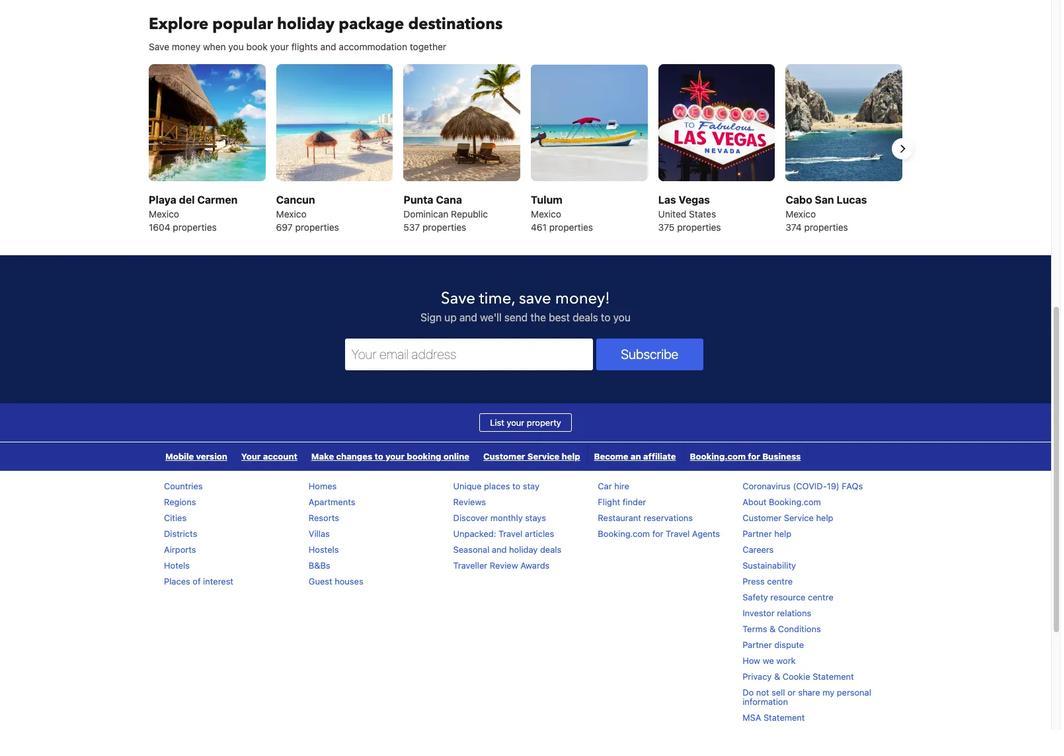 Task type: vqa. For each thing, say whether or not it's contained in the screenshot.
the leftmost 9
no



Task type: describe. For each thing, give the bounding box(es) containing it.
unique places to stay reviews discover monthly stays unpacked: travel articles seasonal and holiday deals traveller review awards
[[454, 481, 562, 571]]

coronavirus (covid-19) faqs link
[[743, 481, 864, 491]]

districts link
[[164, 528, 197, 539]]

villas
[[309, 528, 330, 539]]

b&bs
[[309, 560, 331, 571]]

help inside navigation
[[562, 451, 581, 462]]

mexico inside tulum mexico 461 properties
[[531, 208, 562, 219]]

punta cana dominican republic 537 properties
[[404, 194, 488, 233]]

playa
[[149, 194, 177, 206]]

hire
[[615, 481, 630, 491]]

0 vertical spatial centre
[[768, 576, 793, 587]]

customer service help
[[484, 451, 581, 462]]

destinations
[[408, 13, 503, 35]]

relations
[[778, 608, 812, 618]]

not
[[757, 687, 770, 698]]

privacy & cookie statement link
[[743, 671, 855, 682]]

2 vertical spatial help
[[775, 528, 792, 539]]

2 partner from the top
[[743, 640, 773, 650]]

0 horizontal spatial statement
[[764, 712, 806, 723]]

service inside coronavirus (covid-19) faqs about booking.com customer service help partner help careers sustainability press centre safety resource centre investor relations terms & conditions partner dispute how we work privacy & cookie statement do not sell or share my personal information msa statement
[[785, 513, 814, 523]]

save
[[519, 288, 552, 309]]

finder
[[623, 497, 646, 507]]

restaurant
[[598, 513, 642, 523]]

money!
[[556, 288, 611, 309]]

resource
[[771, 592, 806, 603]]

interest
[[203, 576, 234, 587]]

booking.com inside "car hire flight finder restaurant reservations booking.com for travel agents"
[[598, 528, 650, 539]]

sell
[[772, 687, 786, 698]]

regions
[[164, 497, 196, 507]]

b&bs link
[[309, 560, 331, 571]]

tulum
[[531, 194, 563, 206]]

my
[[823, 687, 835, 698]]

service inside navigation
[[528, 451, 560, 462]]

properties for punta
[[423, 221, 467, 233]]

lucas
[[837, 194, 868, 206]]

coronavirus
[[743, 481, 791, 491]]

booking.com for business
[[690, 451, 801, 462]]

375
[[659, 221, 675, 233]]

we
[[763, 655, 775, 666]]

properties inside cancun mexico 697 properties
[[295, 221, 339, 233]]

package
[[339, 13, 405, 35]]

to for make changes to your booking online
[[375, 451, 384, 462]]

flights
[[292, 41, 318, 52]]

property
[[527, 417, 562, 428]]

safety resource centre link
[[743, 592, 834, 603]]

careers link
[[743, 544, 774, 555]]

about
[[743, 497, 767, 507]]

mexico inside cancun mexico 697 properties
[[276, 208, 307, 219]]

for inside "car hire flight finder restaurant reservations booking.com for travel agents"
[[653, 528, 664, 539]]

terms
[[743, 624, 768, 634]]

booking.com for travel agents link
[[598, 528, 721, 539]]

save inside explore popular holiday package destinations save money when you book your flights and accommodation together
[[149, 41, 169, 52]]

next image
[[895, 141, 911, 157]]

to for unique places to stay reviews discover monthly stays unpacked: travel articles seasonal and holiday deals traveller review awards
[[513, 481, 521, 491]]

traveller
[[454, 560, 488, 571]]

make changes to your booking online
[[312, 451, 470, 462]]

resorts
[[309, 513, 339, 523]]

homes apartments resorts villas hostels b&bs guest houses
[[309, 481, 364, 587]]

list your property link
[[480, 413, 572, 432]]

travel inside "car hire flight finder restaurant reservations booking.com for travel agents"
[[666, 528, 690, 539]]

discover
[[454, 513, 488, 523]]

press centre link
[[743, 576, 793, 587]]

hotels
[[164, 560, 190, 571]]

save inside save time, save money! sign up and we'll send the best deals to you
[[441, 288, 476, 309]]

up
[[445, 311, 457, 323]]

your account link
[[235, 442, 304, 471]]

1 vertical spatial centre
[[809, 592, 834, 603]]

del
[[179, 194, 195, 206]]

united
[[659, 208, 687, 219]]

best
[[549, 311, 570, 323]]

safety
[[743, 592, 769, 603]]

explore popular holiday package destinations region
[[138, 64, 914, 234]]

save time, save money! footer
[[0, 255, 1052, 730]]

deals inside unique places to stay reviews discover monthly stays unpacked: travel articles seasonal and holiday deals traveller review awards
[[540, 544, 562, 555]]

version
[[196, 451, 228, 462]]

mobile version link
[[159, 442, 234, 471]]

accommodation
[[339, 41, 408, 52]]

car
[[598, 481, 612, 491]]

to inside save time, save money! sign up and we'll send the best deals to you
[[601, 311, 611, 323]]

account
[[263, 451, 298, 462]]

unpacked:
[[454, 528, 497, 539]]

navigation inside save time, save money! 'footer'
[[159, 442, 809, 471]]

faqs
[[842, 481, 864, 491]]

reviews
[[454, 497, 486, 507]]

1604
[[149, 221, 170, 233]]

reservations
[[644, 513, 693, 523]]

money
[[172, 41, 201, 52]]

how we work link
[[743, 655, 796, 666]]

reviews link
[[454, 497, 486, 507]]

2 horizontal spatial your
[[507, 417, 525, 428]]

vegas
[[679, 194, 711, 206]]

states
[[689, 208, 717, 219]]

0 vertical spatial customer service help link
[[477, 442, 587, 471]]

cabo san lucas mexico 374 properties
[[786, 194, 868, 233]]

restaurant reservations link
[[598, 513, 693, 523]]

unpacked: travel articles link
[[454, 528, 555, 539]]

send
[[505, 311, 528, 323]]

and for holiday
[[321, 41, 337, 52]]

1 vertical spatial &
[[775, 671, 781, 682]]

explore
[[149, 13, 209, 35]]

holiday inside explore popular holiday package destinations save money when you book your flights and accommodation together
[[277, 13, 335, 35]]

online
[[444, 451, 470, 462]]

partner help link
[[743, 528, 792, 539]]

booking.com inside coronavirus (covid-19) faqs about booking.com customer service help partner help careers sustainability press centre safety resource centre investor relations terms & conditions partner dispute how we work privacy & cookie statement do not sell or share my personal information msa statement
[[770, 497, 822, 507]]

investor
[[743, 608, 775, 618]]

monthly
[[491, 513, 523, 523]]

hostels
[[309, 544, 339, 555]]

when
[[203, 41, 226, 52]]

1 vertical spatial help
[[817, 513, 834, 523]]

houses
[[335, 576, 364, 587]]

stays
[[525, 513, 546, 523]]

customer inside navigation
[[484, 451, 526, 462]]

tulum mexico 461 properties
[[531, 194, 593, 233]]

airports link
[[164, 544, 196, 555]]



Task type: locate. For each thing, give the bounding box(es) containing it.
2 vertical spatial your
[[386, 451, 405, 462]]

and for to
[[492, 544, 507, 555]]

customer inside coronavirus (covid-19) faqs about booking.com customer service help partner help careers sustainability press centre safety resource centre investor relations terms & conditions partner dispute how we work privacy & cookie statement do not sell or share my personal information msa statement
[[743, 513, 782, 523]]

of
[[193, 576, 201, 587]]

properties down states
[[678, 221, 722, 233]]

2 vertical spatial booking.com
[[598, 528, 650, 539]]

1 vertical spatial statement
[[764, 712, 806, 723]]

save
[[149, 41, 169, 52], [441, 288, 476, 309]]

1 horizontal spatial service
[[785, 513, 814, 523]]

2 horizontal spatial help
[[817, 513, 834, 523]]

car hire link
[[598, 481, 630, 491]]

popular
[[213, 13, 273, 35]]

0 horizontal spatial your
[[270, 41, 289, 52]]

the
[[531, 311, 546, 323]]

2 vertical spatial to
[[513, 481, 521, 491]]

mexico inside cabo san lucas mexico 374 properties
[[786, 208, 817, 219]]

1 horizontal spatial your
[[386, 451, 405, 462]]

0 vertical spatial &
[[770, 624, 776, 634]]

partner dispute link
[[743, 640, 805, 650]]

partner up careers "link"
[[743, 528, 773, 539]]

4 properties from the left
[[550, 221, 593, 233]]

help down about booking.com link
[[775, 528, 792, 539]]

homes link
[[309, 481, 337, 491]]

0 vertical spatial customer
[[484, 451, 526, 462]]

places of interest link
[[164, 576, 234, 587]]

properties right 697
[[295, 221, 339, 233]]

and up traveller review awards link
[[492, 544, 507, 555]]

together
[[410, 41, 447, 52]]

properties for las
[[678, 221, 722, 233]]

deals down articles on the bottom
[[540, 544, 562, 555]]

booking.com up coronavirus
[[690, 451, 746, 462]]

explore popular holiday package destinations save money when you book your flights and accommodation together
[[149, 13, 503, 52]]

districts
[[164, 528, 197, 539]]

apartments link
[[309, 497, 356, 507]]

deals down money! on the right top of the page
[[573, 311, 599, 323]]

deals inside save time, save money! sign up and we'll send the best deals to you
[[573, 311, 599, 323]]

booking.com inside navigation
[[690, 451, 746, 462]]

4 mexico from the left
[[786, 208, 817, 219]]

537
[[404, 221, 420, 233]]

0 horizontal spatial service
[[528, 451, 560, 462]]

centre up relations
[[809, 592, 834, 603]]

1 vertical spatial partner
[[743, 640, 773, 650]]

terms & conditions link
[[743, 624, 822, 634]]

mexico down "tulum"
[[531, 208, 562, 219]]

and
[[321, 41, 337, 52], [460, 311, 478, 323], [492, 544, 507, 555]]

697
[[276, 221, 293, 233]]

you left book
[[229, 41, 244, 52]]

navigation
[[159, 442, 809, 471]]

to inside unique places to stay reviews discover monthly stays unpacked: travel articles seasonal and holiday deals traveller review awards
[[513, 481, 521, 491]]

you inside explore popular holiday package destinations save money when you book your flights and accommodation together
[[229, 41, 244, 52]]

customer up places
[[484, 451, 526, 462]]

time,
[[480, 288, 515, 309]]

customer up 'partner help' link
[[743, 513, 782, 523]]

0 horizontal spatial deals
[[540, 544, 562, 555]]

mexico down cancun
[[276, 208, 307, 219]]

0 horizontal spatial save
[[149, 41, 169, 52]]

1 horizontal spatial to
[[513, 481, 521, 491]]

msa statement link
[[743, 712, 806, 723]]

2 horizontal spatial and
[[492, 544, 507, 555]]

msa
[[743, 712, 762, 723]]

places
[[484, 481, 510, 491]]

1 vertical spatial and
[[460, 311, 478, 323]]

help down 19)
[[817, 513, 834, 523]]

travel up seasonal and holiday deals link
[[499, 528, 523, 539]]

1 horizontal spatial customer service help link
[[743, 513, 834, 523]]

cancun
[[276, 194, 315, 206]]

navigation containing mobile version
[[159, 442, 809, 471]]

affiliate
[[644, 451, 677, 462]]

share
[[799, 687, 821, 698]]

information
[[743, 696, 789, 707]]

your left booking
[[386, 451, 405, 462]]

you up subscribe
[[614, 311, 631, 323]]

your inside explore popular holiday package destinations save money when you book your flights and accommodation together
[[270, 41, 289, 52]]

1 vertical spatial you
[[614, 311, 631, 323]]

0 vertical spatial your
[[270, 41, 289, 52]]

statement up my
[[813, 671, 855, 682]]

save left money
[[149, 41, 169, 52]]

0 vertical spatial statement
[[813, 671, 855, 682]]

1 horizontal spatial for
[[749, 451, 761, 462]]

1 vertical spatial booking.com
[[770, 497, 822, 507]]

1 horizontal spatial holiday
[[509, 544, 538, 555]]

0 vertical spatial holiday
[[277, 13, 335, 35]]

how
[[743, 655, 761, 666]]

1 horizontal spatial help
[[775, 528, 792, 539]]

booking.com
[[690, 451, 746, 462], [770, 497, 822, 507], [598, 528, 650, 539]]

0 vertical spatial booking.com
[[690, 451, 746, 462]]

1 travel from the left
[[499, 528, 523, 539]]

1 vertical spatial customer
[[743, 513, 782, 523]]

0 horizontal spatial customer
[[484, 451, 526, 462]]

save up up
[[441, 288, 476, 309]]

0 horizontal spatial for
[[653, 528, 664, 539]]

countries
[[164, 481, 203, 491]]

0 vertical spatial deals
[[573, 311, 599, 323]]

0 vertical spatial and
[[321, 41, 337, 52]]

properties down san
[[805, 221, 849, 233]]

san
[[815, 194, 835, 206]]

resorts link
[[309, 513, 339, 523]]

service up "stay"
[[528, 451, 560, 462]]

1 horizontal spatial centre
[[809, 592, 834, 603]]

and right flights
[[321, 41, 337, 52]]

properties down dominican
[[423, 221, 467, 233]]

1 vertical spatial save
[[441, 288, 476, 309]]

0 horizontal spatial and
[[321, 41, 337, 52]]

travel down reservations
[[666, 528, 690, 539]]

1 horizontal spatial save
[[441, 288, 476, 309]]

and inside save time, save money! sign up and we'll send the best deals to you
[[460, 311, 478, 323]]

business
[[763, 451, 801, 462]]

holiday
[[277, 13, 335, 35], [509, 544, 538, 555]]

1 horizontal spatial you
[[614, 311, 631, 323]]

for left business
[[749, 451, 761, 462]]

carmen
[[197, 194, 238, 206]]

mexico inside playa del carmen mexico 1604 properties
[[149, 208, 179, 219]]

list
[[490, 417, 505, 428]]

dispute
[[775, 640, 805, 650]]

booking.com down coronavirus (covid-19) faqs link
[[770, 497, 822, 507]]

cancun mexico 697 properties
[[276, 194, 339, 233]]

travel
[[499, 528, 523, 539], [666, 528, 690, 539]]

partner down terms
[[743, 640, 773, 650]]

properties for playa
[[173, 221, 217, 233]]

0 horizontal spatial holiday
[[277, 13, 335, 35]]

and inside unique places to stay reviews discover monthly stays unpacked: travel articles seasonal and holiday deals traveller review awards
[[492, 544, 507, 555]]

0 horizontal spatial you
[[229, 41, 244, 52]]

1 vertical spatial service
[[785, 513, 814, 523]]

hotels link
[[164, 560, 190, 571]]

and right up
[[460, 311, 478, 323]]

1 vertical spatial for
[[653, 528, 664, 539]]

car hire flight finder restaurant reservations booking.com for travel agents
[[598, 481, 721, 539]]

travel inside unique places to stay reviews discover monthly stays unpacked: travel articles seasonal and holiday deals traveller review awards
[[499, 528, 523, 539]]

customer service help link up "stay"
[[477, 442, 587, 471]]

0 horizontal spatial to
[[375, 451, 384, 462]]

cana
[[436, 194, 462, 206]]

1 horizontal spatial travel
[[666, 528, 690, 539]]

0 horizontal spatial travel
[[499, 528, 523, 539]]

properties inside cabo san lucas mexico 374 properties
[[805, 221, 849, 233]]

guest houses link
[[309, 576, 364, 587]]

become an affiliate
[[595, 451, 677, 462]]

3 properties from the left
[[423, 221, 467, 233]]

properties inside las vegas united states 375 properties
[[678, 221, 722, 233]]

1 horizontal spatial customer
[[743, 513, 782, 523]]

awards
[[521, 560, 550, 571]]

1 vertical spatial to
[[375, 451, 384, 462]]

1 vertical spatial customer service help link
[[743, 513, 834, 523]]

to down money! on the right top of the page
[[601, 311, 611, 323]]

review
[[490, 560, 519, 571]]

to left "stay"
[[513, 481, 521, 491]]

changes
[[336, 451, 373, 462]]

5 properties from the left
[[678, 221, 722, 233]]

properties down del
[[173, 221, 217, 233]]

2 properties from the left
[[295, 221, 339, 233]]

holiday up flights
[[277, 13, 335, 35]]

hostels link
[[309, 544, 339, 555]]

properties inside tulum mexico 461 properties
[[550, 221, 593, 233]]

centre
[[768, 576, 793, 587], [809, 592, 834, 603]]

for down reservations
[[653, 528, 664, 539]]

unique places to stay link
[[454, 481, 540, 491]]

0 vertical spatial save
[[149, 41, 169, 52]]

and inside explore popular holiday package destinations save money when you book your flights and accommodation together
[[321, 41, 337, 52]]

0 vertical spatial service
[[528, 451, 560, 462]]

you inside save time, save money! sign up and we'll send the best deals to you
[[614, 311, 631, 323]]

villas link
[[309, 528, 330, 539]]

6 properties from the left
[[805, 221, 849, 233]]

traveller review awards link
[[454, 560, 550, 571]]

your inside navigation
[[386, 451, 405, 462]]

properties inside playa del carmen mexico 1604 properties
[[173, 221, 217, 233]]

service down about booking.com link
[[785, 513, 814, 523]]

holiday inside unique places to stay reviews discover monthly stays unpacked: travel articles seasonal and holiday deals traveller review awards
[[509, 544, 538, 555]]

1 horizontal spatial booking.com
[[690, 451, 746, 462]]

agents
[[693, 528, 721, 539]]

properties inside punta cana dominican republic 537 properties
[[423, 221, 467, 233]]

homes
[[309, 481, 337, 491]]

1 horizontal spatial statement
[[813, 671, 855, 682]]

3 mexico from the left
[[531, 208, 562, 219]]

las vegas united states 375 properties
[[659, 194, 722, 233]]

press
[[743, 576, 765, 587]]

cities
[[164, 513, 187, 523]]

2 travel from the left
[[666, 528, 690, 539]]

cabo
[[786, 194, 813, 206]]

1 vertical spatial your
[[507, 417, 525, 428]]

2 mexico from the left
[[276, 208, 307, 219]]

mexico up the 1604
[[149, 208, 179, 219]]

0 vertical spatial for
[[749, 451, 761, 462]]

properties for cabo
[[805, 221, 849, 233]]

investor relations link
[[743, 608, 812, 618]]

1 mexico from the left
[[149, 208, 179, 219]]

2 horizontal spatial to
[[601, 311, 611, 323]]

help left become
[[562, 451, 581, 462]]

work
[[777, 655, 796, 666]]

to right changes
[[375, 451, 384, 462]]

1 partner from the top
[[743, 528, 773, 539]]

2 vertical spatial and
[[492, 544, 507, 555]]

your right book
[[270, 41, 289, 52]]

0 vertical spatial partner
[[743, 528, 773, 539]]

booking.com down 'restaurant'
[[598, 528, 650, 539]]

your
[[270, 41, 289, 52], [507, 417, 525, 428], [386, 451, 405, 462]]

service
[[528, 451, 560, 462], [785, 513, 814, 523]]

1 vertical spatial deals
[[540, 544, 562, 555]]

statement down information
[[764, 712, 806, 723]]

holiday up the awards
[[509, 544, 538, 555]]

1 properties from the left
[[173, 221, 217, 233]]

0 horizontal spatial customer service help link
[[477, 442, 587, 471]]

for
[[749, 451, 761, 462], [653, 528, 664, 539]]

customer service help link down about booking.com link
[[743, 513, 834, 523]]

your right list
[[507, 417, 525, 428]]

1 vertical spatial holiday
[[509, 544, 538, 555]]

2 horizontal spatial booking.com
[[770, 497, 822, 507]]

subscribe button
[[597, 339, 704, 370]]

0 vertical spatial you
[[229, 41, 244, 52]]

0 vertical spatial to
[[601, 311, 611, 323]]

flight
[[598, 497, 621, 507]]

countries regions cities districts airports hotels places of interest
[[164, 481, 234, 587]]

your account
[[241, 451, 298, 462]]

0 vertical spatial help
[[562, 451, 581, 462]]

&
[[770, 624, 776, 634], [775, 671, 781, 682]]

1 horizontal spatial and
[[460, 311, 478, 323]]

& up partner dispute link
[[770, 624, 776, 634]]

punta
[[404, 194, 434, 206]]

& up sell
[[775, 671, 781, 682]]

sign
[[421, 311, 442, 323]]

discover monthly stays link
[[454, 513, 546, 523]]

0 horizontal spatial centre
[[768, 576, 793, 587]]

coronavirus (covid-19) faqs about booking.com customer service help partner help careers sustainability press centre safety resource centre investor relations terms & conditions partner dispute how we work privacy & cookie statement do not sell or share my personal information msa statement
[[743, 481, 872, 723]]

for inside navigation
[[749, 451, 761, 462]]

0 horizontal spatial booking.com
[[598, 528, 650, 539]]

Your email address email field
[[345, 339, 593, 370]]

an
[[631, 451, 641, 462]]

1 horizontal spatial deals
[[573, 311, 599, 323]]

properties right the 461
[[550, 221, 593, 233]]

mexico down "cabo"
[[786, 208, 817, 219]]

booking.com for business link
[[684, 442, 808, 471]]

(covid-
[[794, 481, 827, 491]]

0 horizontal spatial help
[[562, 451, 581, 462]]

mobile
[[165, 451, 194, 462]]

centre up resource
[[768, 576, 793, 587]]



